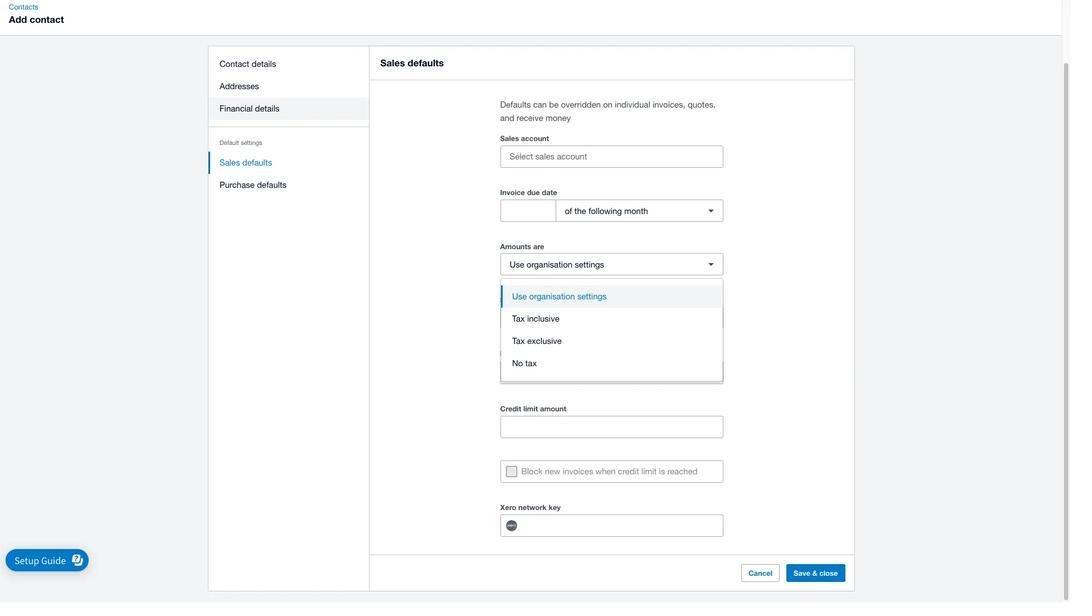 Task type: describe. For each thing, give the bounding box(es) containing it.
individual
[[615, 100, 650, 109]]

contacts
[[9, 3, 38, 11]]

settings for amounts are's use organisation settings popup button
[[575, 260, 604, 269]]

tax inclusive
[[512, 314, 560, 323]]

is
[[659, 467, 665, 476]]

use for amounts
[[510, 260, 525, 269]]

the
[[575, 206, 586, 215]]

invoice due date group
[[500, 200, 723, 222]]

sales tax
[[500, 295, 532, 304]]

invoice
[[500, 188, 525, 197]]

save & close
[[794, 569, 838, 578]]

defaults for sales defaults button
[[242, 158, 272, 167]]

defaults for purchase defaults button
[[257, 180, 286, 190]]

cancel button
[[741, 564, 780, 582]]

no tax button
[[501, 352, 723, 375]]

credit
[[618, 467, 639, 476]]

no
[[512, 358, 523, 368]]

of the following month button
[[556, 200, 723, 222]]

purchase defaults button
[[208, 174, 369, 196]]

quotes,
[[688, 100, 716, 109]]

Credit limit amount number field
[[501, 416, 723, 438]]

amounts
[[500, 242, 531, 251]]

purchase defaults
[[219, 180, 286, 190]]

receive
[[517, 113, 543, 123]]

use for sales
[[510, 313, 525, 322]]

exclusive
[[527, 336, 562, 346]]

account
[[521, 134, 549, 143]]

xero
[[500, 503, 516, 512]]

use organisation settings inside button
[[512, 292, 607, 301]]

can
[[533, 100, 547, 109]]

financial
[[219, 104, 253, 113]]

tax inclusive button
[[501, 308, 723, 330]]

contacts link
[[4, 2, 43, 13]]

of
[[565, 206, 572, 215]]

discount
[[500, 349, 531, 358]]

tax for no tax
[[525, 358, 537, 368]]

tax exclusive button
[[501, 330, 723, 352]]

defaults can be overridden on individual invoices, quotes, and receive money
[[500, 100, 716, 123]]

contact details
[[219, 59, 276, 69]]

new
[[545, 467, 561, 476]]

details for contact details
[[251, 59, 276, 69]]

save
[[794, 569, 811, 578]]

sales defaults button
[[208, 152, 369, 174]]

organisation for sales tax
[[527, 313, 573, 322]]

sales account
[[500, 134, 549, 143]]

close
[[820, 569, 838, 578]]

settings inside menu
[[240, 139, 262, 146]]

Discount number field
[[501, 362, 700, 383]]

financial details
[[219, 104, 279, 113]]

use organisation settings button for sales tax
[[500, 307, 723, 329]]

0 vertical spatial sales defaults
[[380, 57, 444, 69]]

&
[[813, 569, 818, 578]]

list box containing use organisation settings
[[501, 279, 723, 381]]

menu containing contact details
[[208, 46, 369, 203]]

organisation for amounts are
[[527, 260, 573, 269]]

money
[[546, 113, 571, 123]]

none number field inside invoice due date group
[[501, 200, 556, 221]]

xero network key
[[500, 503, 561, 512]]

contact
[[219, 59, 249, 69]]

addresses button
[[208, 75, 369, 98]]

organisation inside button
[[529, 292, 575, 301]]

0 horizontal spatial limit
[[523, 404, 538, 413]]

use organisation settings for tax
[[510, 313, 604, 322]]

month
[[624, 206, 648, 215]]

Sales account field
[[501, 146, 723, 167]]

no tax
[[512, 358, 537, 368]]

save & close button
[[787, 564, 845, 582]]



Task type: locate. For each thing, give the bounding box(es) containing it.
add
[[9, 13, 27, 25]]

tax inside the no tax button
[[525, 358, 537, 368]]

0 vertical spatial tax
[[521, 295, 532, 304]]

1 vertical spatial tax
[[512, 336, 525, 346]]

organisation up exclusive
[[527, 313, 573, 322]]

limit left is
[[642, 467, 657, 476]]

0 vertical spatial tax
[[512, 314, 525, 323]]

contacts add contact
[[9, 3, 64, 25]]

cancel
[[749, 569, 773, 578]]

invoice due date
[[500, 188, 557, 197]]

use
[[510, 260, 525, 269], [512, 292, 527, 301], [510, 313, 525, 322]]

contact details button
[[208, 53, 369, 75]]

sales inside button
[[219, 158, 240, 167]]

defaults
[[408, 57, 444, 69], [242, 158, 272, 167], [257, 180, 286, 190]]

credit
[[500, 404, 521, 413]]

1 vertical spatial use organisation settings button
[[500, 307, 723, 329]]

1 vertical spatial details
[[255, 104, 279, 113]]

settings up use organisation settings button
[[575, 260, 604, 269]]

1 horizontal spatial limit
[[642, 467, 657, 476]]

use organisation settings up "inclusive"
[[512, 292, 607, 301]]

0 vertical spatial use organisation settings
[[510, 260, 604, 269]]

1 vertical spatial organisation
[[529, 292, 575, 301]]

tax down sales tax
[[512, 314, 525, 323]]

limit right credit
[[523, 404, 538, 413]]

0 vertical spatial organisation
[[527, 260, 573, 269]]

invoices
[[563, 467, 593, 476]]

organisation up "inclusive"
[[529, 292, 575, 301]]

1 horizontal spatial sales defaults
[[380, 57, 444, 69]]

block new invoices when credit limit is reached
[[522, 467, 698, 476]]

details down addresses button
[[255, 104, 279, 113]]

use organisation settings down are
[[510, 260, 604, 269]]

group containing use organisation settings
[[501, 279, 723, 381]]

financial details button
[[208, 98, 369, 120]]

due
[[527, 188, 540, 197]]

1 vertical spatial defaults
[[242, 158, 272, 167]]

amount
[[540, 404, 566, 413]]

amounts are
[[500, 242, 544, 251]]

are
[[533, 242, 544, 251]]

tax up discount
[[512, 336, 525, 346]]

Xero network key field
[[527, 515, 723, 536]]

tax
[[512, 314, 525, 323], [512, 336, 525, 346]]

inclusive
[[527, 314, 560, 323]]

use organisation settings for are
[[510, 260, 604, 269]]

sales defaults inside sales defaults button
[[219, 158, 272, 167]]

0 horizontal spatial sales defaults
[[219, 158, 272, 167]]

of the following month
[[565, 206, 648, 215]]

and
[[500, 113, 514, 123]]

block
[[522, 467, 543, 476]]

settings inside button
[[577, 292, 607, 301]]

details
[[251, 59, 276, 69], [255, 104, 279, 113]]

organisation down are
[[527, 260, 573, 269]]

details for financial details
[[255, 104, 279, 113]]

tax for tax inclusive
[[512, 314, 525, 323]]

use organisation settings button
[[500, 253, 723, 275], [500, 307, 723, 329]]

key
[[549, 503, 561, 512]]

2 tax from the top
[[512, 336, 525, 346]]

details inside financial details 'button'
[[255, 104, 279, 113]]

limit
[[523, 404, 538, 413], [642, 467, 657, 476]]

addresses
[[219, 81, 259, 91]]

defaults
[[500, 100, 531, 109]]

menu
[[208, 46, 369, 203]]

1 vertical spatial sales defaults
[[219, 158, 272, 167]]

when
[[596, 467, 616, 476]]

1 vertical spatial tax
[[525, 358, 537, 368]]

settings up tax inclusive button
[[577, 292, 607, 301]]

list box
[[501, 279, 723, 381]]

network
[[518, 503, 547, 512]]

purchase
[[219, 180, 254, 190]]

default settings
[[219, 139, 262, 146]]

0 vertical spatial limit
[[523, 404, 538, 413]]

date
[[542, 188, 557, 197]]

use organisation settings button up tax exclusive button
[[500, 307, 723, 329]]

use organisation settings button
[[501, 285, 723, 308]]

contact
[[30, 13, 64, 25]]

settings down use organisation settings button
[[575, 313, 604, 322]]

1 use organisation settings button from the top
[[500, 253, 723, 275]]

tax right no
[[525, 358, 537, 368]]

use organisation settings up exclusive
[[510, 313, 604, 322]]

1 vertical spatial limit
[[642, 467, 657, 476]]

1 tax from the top
[[512, 314, 525, 323]]

organisation
[[527, 260, 573, 269], [529, 292, 575, 301], [527, 313, 573, 322]]

2 vertical spatial defaults
[[257, 180, 286, 190]]

sales
[[380, 57, 405, 69], [500, 134, 519, 143], [219, 158, 240, 167], [500, 295, 519, 304]]

use down amounts
[[510, 260, 525, 269]]

0 vertical spatial defaults
[[408, 57, 444, 69]]

details inside contact details button
[[251, 59, 276, 69]]

settings right default
[[240, 139, 262, 146]]

invoices,
[[653, 100, 686, 109]]

2 vertical spatial use
[[510, 313, 525, 322]]

tax exclusive
[[512, 336, 562, 346]]

2 use organisation settings button from the top
[[500, 307, 723, 329]]

tax for sales tax
[[521, 295, 532, 304]]

use organisation settings button for amounts are
[[500, 253, 723, 275]]

overridden
[[561, 100, 601, 109]]

2 vertical spatial organisation
[[527, 313, 573, 322]]

on
[[603, 100, 613, 109]]

tax inside button
[[512, 314, 525, 323]]

tax
[[521, 295, 532, 304], [525, 358, 537, 368]]

use down sales tax
[[510, 313, 525, 322]]

use up the tax inclusive
[[512, 292, 527, 301]]

0 vertical spatial use
[[510, 260, 525, 269]]

tax for tax exclusive
[[512, 336, 525, 346]]

0 vertical spatial use organisation settings button
[[500, 253, 723, 275]]

2 vertical spatial use organisation settings
[[510, 313, 604, 322]]

credit limit amount
[[500, 404, 566, 413]]

tax up the tax inclusive
[[521, 295, 532, 304]]

1 vertical spatial use organisation settings
[[512, 292, 607, 301]]

settings for sales tax use organisation settings popup button
[[575, 313, 604, 322]]

sales defaults
[[380, 57, 444, 69], [219, 158, 272, 167]]

group
[[501, 279, 723, 381]]

details right contact
[[251, 59, 276, 69]]

reached
[[668, 467, 698, 476]]

use organisation settings button up use organisation settings button
[[500, 253, 723, 275]]

following
[[589, 206, 622, 215]]

settings
[[240, 139, 262, 146], [575, 260, 604, 269], [577, 292, 607, 301], [575, 313, 604, 322]]

tax inside button
[[512, 336, 525, 346]]

use organisation settings
[[510, 260, 604, 269], [512, 292, 607, 301], [510, 313, 604, 322]]

1 vertical spatial use
[[512, 292, 527, 301]]

default
[[219, 139, 239, 146]]

settings for use organisation settings button
[[577, 292, 607, 301]]

use inside button
[[512, 292, 527, 301]]

be
[[549, 100, 559, 109]]

None number field
[[501, 200, 556, 221]]

0 vertical spatial details
[[251, 59, 276, 69]]



Task type: vqa. For each thing, say whether or not it's contained in the screenshot.
deeper
no



